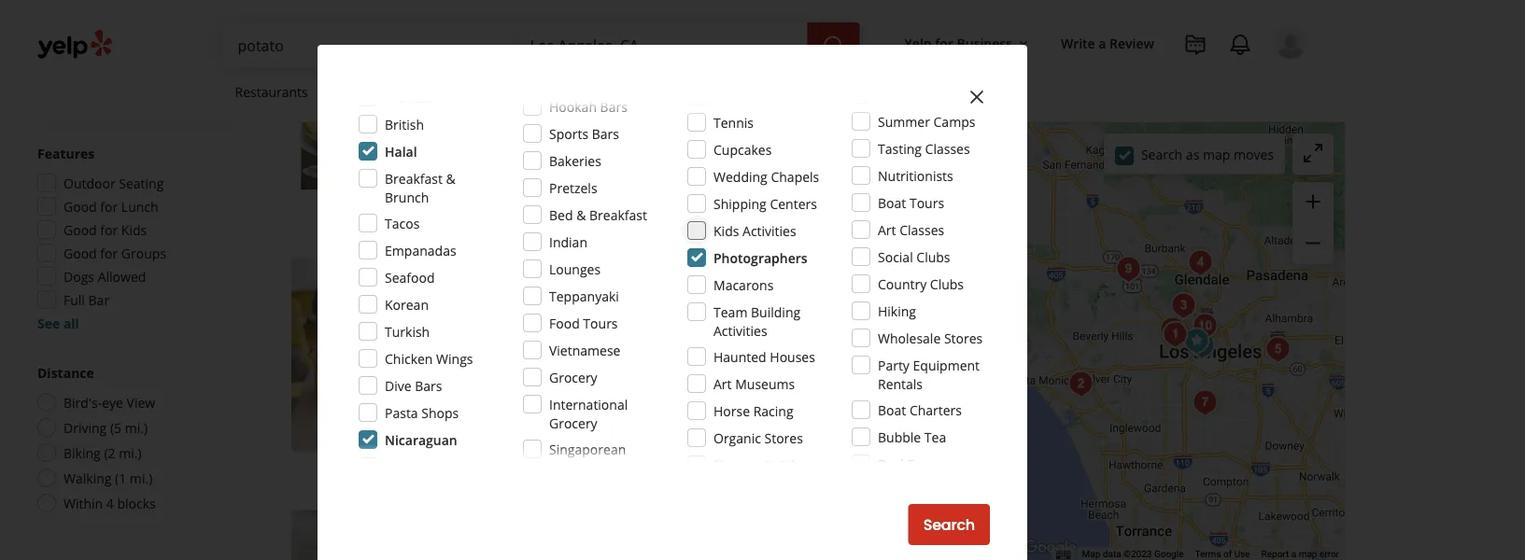 Task type: vqa. For each thing, say whether or not it's contained in the screenshot.
Notifications icon
yes



Task type: describe. For each thing, give the bounding box(es) containing it.
sports
[[549, 125, 589, 142]]

party equipment rentals
[[878, 356, 980, 393]]

good for kids
[[64, 221, 147, 239]]

(733
[[639, 289, 665, 307]]

a inside "balls--with a name like the potato sack, they need more potato items...""
[[768, 120, 775, 138]]

country
[[878, 275, 927, 293]]

see
[[37, 314, 60, 332]]

shipping centers
[[714, 195, 817, 212]]

2 . from the top
[[519, 258, 524, 284]]

bars for hookah bars
[[600, 98, 628, 115]]

price
[[642, 392, 672, 410]]

food for food stands
[[50, 29, 76, 45]]

slideshow element for .
[[291, 258, 486, 453]]

24 chevron down v2 image for auto services
[[595, 81, 618, 103]]

like inside "balls--with a name like the potato sack, they need more potato items...""
[[817, 120, 837, 138]]

map data ©2023 google
[[1082, 549, 1184, 560]]

american (new) button
[[508, 318, 605, 336]]

0 vertical spatial activities
[[743, 222, 796, 240]]

4
[[106, 495, 114, 512]]

breakfast inside "breakfast & brunch"
[[385, 170, 443, 187]]

open
[[508, 347, 543, 365]]

international
[[549, 396, 628, 413]]

closed until 7:00 am tomorrow
[[508, 94, 699, 112]]

classes for art classes
[[900, 221, 945, 239]]

fried
[[623, 120, 651, 138]]

4.3
[[617, 289, 635, 307]]

16 checkmark v2 image for .
[[708, 436, 723, 451]]

2 outdoor seating from the top
[[527, 437, 615, 452]]

terms
[[1195, 549, 1221, 560]]

eye
[[102, 394, 123, 411]]

humble potato image
[[291, 258, 486, 453]]

google
[[1154, 549, 1184, 560]]

within 4 blocks
[[64, 495, 156, 512]]

italian
[[385, 458, 422, 476]]

louders image
[[1154, 312, 1191, 349]]

mi.) for walking (1 mi.)
[[130, 469, 153, 487]]

1 seating from the top
[[576, 184, 615, 199]]

estate
[[907, 455, 945, 473]]

humble potato link
[[529, 258, 670, 284]]

yelp
[[905, 34, 932, 52]]

for..."
[[675, 392, 708, 410]]

singaporean
[[549, 440, 626, 458]]

the inside "balls--with a name like the potato sack, they need more potato items...""
[[841, 120, 863, 138]]

charters
[[910, 401, 962, 419]]

tours for food tours
[[583, 314, 618, 332]]

cool
[[761, 373, 786, 391]]

biking
[[64, 444, 101, 462]]

mi.) for biking (2 mi.)
[[119, 444, 142, 462]]

map region
[[812, 0, 1525, 560]]

wedding
[[714, 168, 768, 185]]

am
[[615, 94, 635, 112]]

search button
[[909, 504, 990, 545]]

cupcakes
[[714, 141, 772, 158]]

1 horizontal spatial group
[[1293, 182, 1334, 264]]

restaurants link
[[220, 67, 349, 121]]

with
[[738, 120, 764, 138]]

bar
[[88, 291, 109, 309]]

auto services link
[[495, 67, 633, 121]]

kids inside search dialog
[[714, 222, 739, 240]]

sack
[[635, 5, 678, 31]]

auto
[[510, 83, 539, 100]]

tacos
[[385, 214, 420, 232]]

4.3 link
[[617, 287, 635, 307]]

bars for sports bars
[[592, 125, 619, 142]]

start for .
[[857, 434, 892, 455]]

previous image
[[299, 91, 321, 114]]

(2
[[104, 444, 115, 462]]

lunch
[[121, 198, 158, 215]]

report a map error link
[[1262, 549, 1339, 560]]

outdoor down pay
[[527, 437, 573, 452]]

pretty
[[565, 392, 601, 410]]

error
[[1320, 549, 1339, 560]]

more inside "balls--with a name like the potato sack, they need more potato items...""
[[593, 139, 626, 157]]

social clubs
[[878, 248, 950, 266]]

good for lunch
[[64, 198, 158, 215]]

asian
[[790, 373, 823, 391]]

for for business
[[935, 34, 954, 52]]

write a review
[[1061, 34, 1154, 52]]

google image
[[1020, 536, 1081, 560]]

houses
[[770, 348, 815, 366]]

closed
[[508, 94, 551, 112]]

0 horizontal spatial the
[[529, 5, 563, 31]]

classes for tasting classes
[[925, 140, 970, 157]]

pm
[[607, 347, 626, 365]]

wedding chapels
[[714, 168, 819, 185]]

grocery inside international grocery
[[549, 414, 597, 432]]

boat tours
[[878, 194, 944, 212]]

to
[[734, 373, 747, 391]]

mister fried potato image
[[1259, 331, 1297, 368]]

flowers & gifts
[[714, 456, 805, 474]]

24 chevron down v2 image for restaurants
[[312, 81, 334, 103]]

until for 1
[[555, 94, 582, 112]]

keyboard shortcuts image
[[1056, 551, 1071, 560]]

the baked potato image
[[1110, 251, 1147, 288]]

search for search
[[923, 515, 975, 536]]

reviews) for 1
[[669, 36, 719, 54]]

16 chevron down v2 image
[[1016, 36, 1031, 51]]

for for kids
[[100, 221, 118, 239]]

real
[[878, 455, 904, 473]]

hiking
[[878, 302, 916, 320]]

restaurants
[[235, 83, 308, 100]]

bars for dive bars
[[415, 377, 442, 395]]

art for art museums
[[714, 375, 732, 393]]

food tours
[[549, 314, 618, 332]]

british
[[385, 115, 424, 133]]

breakfast & brunch
[[385, 170, 456, 206]]

distance
[[37, 364, 94, 382]]

more link for 1
[[725, 139, 759, 157]]

search image
[[823, 35, 845, 57]]

next image
[[456, 344, 478, 367]]

the potato sack image
[[291, 5, 486, 200]]

review
[[1110, 34, 1154, 52]]

more for .
[[711, 392, 746, 410]]

organic
[[714, 429, 761, 447]]

stores for wholesale stores
[[944, 329, 983, 347]]

vans image
[[1184, 327, 1221, 365]]

potato inside "balls--with a name like the potato sack, they need more potato items...""
[[629, 139, 669, 157]]

(1
[[115, 469, 126, 487]]

home services
[[364, 83, 454, 100]]

takeout for 1
[[727, 184, 771, 199]]

for for groups
[[100, 244, 118, 262]]

rentals
[[878, 375, 923, 393]]

tennis
[[714, 113, 754, 131]]

moves
[[1234, 145, 1274, 163]]

more link for .
[[711, 392, 746, 410]]

house of mash image
[[1165, 287, 1202, 325]]

chicken
[[385, 350, 433, 368]]

services for home services
[[404, 83, 454, 100]]

outdoor seating
[[64, 174, 164, 192]]

tours for boat tours
[[910, 194, 944, 212]]

terms of use link
[[1195, 549, 1250, 560]]

2 vertical spatial potato
[[826, 373, 870, 391]]

(733 reviews)
[[639, 289, 719, 307]]

flowers
[[714, 456, 761, 474]]

search dialog
[[0, 0, 1525, 560]]

1 . from the top
[[519, 5, 524, 31]]

bed & breakfast
[[549, 206, 647, 224]]

previous image
[[299, 344, 321, 367]]

bakeries
[[549, 152, 601, 170]]



Task type: locate. For each thing, give the bounding box(es) containing it.
0 horizontal spatial like
[[575, 120, 596, 138]]

0 vertical spatial seating
[[576, 184, 615, 199]]

1 delivery from the top
[[649, 184, 693, 199]]

0 horizontal spatial services
[[404, 83, 454, 100]]

search
[[1141, 145, 1183, 163], [923, 515, 975, 536]]

1 horizontal spatial &
[[576, 206, 586, 224]]

tours up the vietnamese
[[583, 314, 618, 332]]

shops
[[422, 404, 459, 422]]

mexican
[[385, 88, 436, 106]]

like right name
[[817, 120, 837, 138]]

seating up bed & breakfast
[[576, 184, 615, 199]]

more link down -
[[725, 139, 759, 157]]

2 services from the left
[[542, 83, 592, 100]]

classes up social clubs
[[900, 221, 945, 239]]

& for breakfast
[[446, 170, 456, 187]]

0 horizontal spatial group
[[32, 144, 232, 333]]

24 chevron down v2 image inside restaurants link
[[312, 81, 334, 103]]

tea
[[925, 428, 946, 446]]

pay
[[529, 392, 551, 410]]

for down good for kids
[[100, 244, 118, 262]]

kids down shipping
[[714, 222, 739, 240]]

activities
[[743, 222, 796, 240], [714, 322, 767, 340]]

2 start from the top
[[857, 434, 892, 455]]

of
[[1224, 549, 1232, 560]]

balls--with a name like the potato sack, they need more potato items..."
[[529, 120, 941, 157]]

©2023
[[1124, 549, 1152, 560]]

1 vertical spatial classes
[[900, 221, 945, 239]]

gifts
[[777, 456, 805, 474]]

1 vertical spatial delivery
[[649, 437, 693, 452]]

mi.) for driving (5 mi.)
[[125, 419, 148, 437]]

centers
[[770, 195, 817, 212]]

0 vertical spatial food
[[50, 29, 76, 45]]

2 start order from the top
[[857, 434, 937, 455]]

1 vertical spatial order
[[896, 434, 937, 455]]

delivery for 1
[[649, 184, 693, 199]]

2 vertical spatial potato
[[607, 258, 670, 284]]

for up good for kids
[[100, 198, 118, 215]]

potato up tasting
[[867, 120, 907, 138]]

1 start from the top
[[857, 182, 892, 203]]

2 grocery from the top
[[549, 414, 597, 432]]

home
[[364, 83, 401, 100]]

wings
[[436, 350, 473, 368]]

international grocery
[[549, 396, 628, 432]]

go
[[716, 373, 731, 391]]

a inside /burger place, pay a pretty steep price for..."
[[554, 392, 561, 410]]

for down the good for lunch
[[100, 221, 118, 239]]

good for groups
[[64, 244, 166, 262]]

. left humble
[[519, 258, 524, 284]]

write a review link
[[1054, 26, 1162, 60]]

"i quite like the fried potato
[[529, 120, 698, 138]]

"i up pay
[[529, 373, 537, 391]]

american
[[512, 319, 566, 334]]

reviews) right "(231"
[[669, 36, 719, 54]]

0 vertical spatial clubs
[[917, 248, 950, 266]]

stores up gifts
[[765, 429, 803, 447]]

0 vertical spatial stores
[[944, 329, 983, 347]]

pasta shops
[[385, 404, 459, 422]]

bubble tea
[[878, 428, 946, 446]]

bars down the 'chicken wings'
[[415, 377, 442, 395]]

1 grocery from the top
[[549, 368, 597, 386]]

group
[[32, 144, 232, 333], [1293, 182, 1334, 264]]

notifications image
[[1229, 34, 1252, 56]]

order for 1
[[896, 182, 937, 203]]

food for food tours
[[549, 314, 580, 332]]

potato
[[655, 120, 698, 138], [629, 139, 669, 157], [826, 373, 870, 391]]

sports bars
[[549, 125, 619, 142]]

1 vertical spatial art
[[714, 375, 732, 393]]

sandwiches button
[[671, 318, 745, 336]]

report a map error
[[1262, 549, 1339, 560]]

seafood
[[385, 269, 435, 286]]

0 horizontal spatial map
[[1203, 145, 1230, 163]]

macarons
[[714, 276, 774, 294]]

2 24 chevron down v2 image from the left
[[595, 81, 618, 103]]

2 seating from the top
[[576, 437, 615, 452]]

delivery for .
[[649, 437, 693, 452]]

the
[[529, 5, 563, 31], [841, 120, 863, 138]]

0 vertical spatial breakfast
[[385, 170, 443, 187]]

1 horizontal spatial services
[[542, 83, 592, 100]]

.
[[519, 5, 524, 31], [519, 258, 524, 284]]

24 chevron down v2 image
[[312, 81, 334, 103], [595, 81, 618, 103], [684, 81, 706, 103]]

1 vertical spatial good
[[64, 221, 97, 239]]

option group containing distance
[[32, 363, 232, 518]]

takeout for .
[[727, 437, 771, 452]]

start down tasting
[[857, 182, 892, 203]]

2 order from the top
[[896, 434, 937, 455]]

0 horizontal spatial food
[[50, 29, 76, 45]]

0 vertical spatial start
[[857, 182, 892, 203]]

& for bed
[[576, 206, 586, 224]]

potato up 4.3 link
[[607, 258, 670, 284]]

mi.) right (2
[[119, 444, 142, 462]]

reviews) for .
[[669, 289, 719, 307]]

more for 1
[[725, 139, 759, 157]]

0 vertical spatial start order link
[[839, 171, 955, 212]]

close image
[[966, 86, 988, 108]]

potato inside "balls--with a name like the potato sack, they need more potato items...""
[[867, 120, 907, 138]]

services for auto services
[[542, 83, 592, 100]]

summer camps
[[878, 113, 976, 130]]

2 start order link from the top
[[839, 424, 955, 465]]

map left error
[[1299, 549, 1317, 560]]

potato
[[568, 5, 631, 31], [867, 120, 907, 138], [607, 258, 670, 284]]

1 vertical spatial the
[[841, 120, 863, 138]]

summer
[[878, 113, 930, 130]]

clubs for country clubs
[[930, 275, 964, 293]]

food inside button
[[50, 29, 76, 45]]

seating down international grocery
[[576, 437, 615, 452]]

0 horizontal spatial breakfast
[[385, 170, 443, 187]]

24 chevron down v2 image inside auto services link
[[595, 81, 618, 103]]

1 vertical spatial potato
[[867, 120, 907, 138]]

outdoor inside group
[[64, 174, 115, 192]]

0 vertical spatial mi.)
[[125, 419, 148, 437]]

1 vertical spatial .
[[519, 258, 524, 284]]

1 vertical spatial start order
[[857, 434, 937, 455]]

until up quite
[[555, 94, 582, 112]]

1 "i from the top
[[529, 120, 537, 138]]

2 horizontal spatial 24 chevron down v2 image
[[684, 81, 706, 103]]

a
[[1099, 34, 1106, 52], [768, 120, 775, 138], [750, 373, 757, 391], [554, 392, 561, 410], [1292, 549, 1297, 560]]

group containing features
[[32, 144, 232, 333]]

delivery down price
[[649, 437, 693, 452]]

art up social
[[878, 221, 896, 239]]

search for search as map moves
[[1141, 145, 1183, 163]]

more down "go" on the bottom left
[[711, 392, 746, 410]]

1 vertical spatial outdoor seating
[[527, 437, 615, 452]]

activities down team
[[714, 322, 767, 340]]

1 services from the left
[[404, 83, 454, 100]]

reviews) up sandwiches
[[669, 289, 719, 307]]

1 vertical spatial activities
[[714, 322, 767, 340]]

1 vertical spatial mi.)
[[119, 444, 142, 462]]

empanadas
[[385, 241, 456, 259]]

write
[[1061, 34, 1095, 52]]

boat for boat tours
[[878, 194, 906, 212]]

a right pay
[[554, 392, 561, 410]]

potato corner image
[[1182, 244, 1219, 282]]

"i for .
[[529, 373, 537, 391]]

4.2 star rating image
[[508, 37, 609, 55]]

1 horizontal spatial tours
[[910, 194, 944, 212]]

full
[[64, 291, 85, 309]]

2 boat from the top
[[878, 401, 906, 419]]

0 vertical spatial the
[[529, 5, 563, 31]]

1 vertical spatial tours
[[583, 314, 618, 332]]

potato right asian
[[826, 373, 870, 391]]

biking (2 mi.)
[[64, 444, 142, 462]]

clubs
[[917, 248, 950, 266], [930, 275, 964, 293]]

stores
[[944, 329, 983, 347], [765, 429, 803, 447]]

good up dogs
[[64, 244, 97, 262]]

map for moves
[[1203, 145, 1230, 163]]

(231
[[639, 36, 665, 54]]

good up good for kids
[[64, 198, 97, 215]]

burgers
[[617, 319, 660, 334]]

1 vertical spatial start order link
[[839, 424, 955, 465]]

art left to
[[714, 375, 732, 393]]

0 vertical spatial tours
[[910, 194, 944, 212]]

more link down "go" on the bottom left
[[711, 392, 746, 410]]

a right to
[[750, 373, 757, 391]]

0 vertical spatial outdoor seating
[[527, 184, 615, 199]]

building
[[751, 303, 801, 321]]

2 vertical spatial &
[[764, 456, 774, 474]]

1 horizontal spatial kids
[[714, 222, 739, 240]]

open until 9:00 pm
[[508, 347, 626, 365]]

a right the report on the right of the page
[[1292, 549, 1297, 560]]

more link
[[725, 139, 759, 157], [711, 392, 746, 410]]

(231 reviews) link
[[639, 34, 719, 54]]

0 vertical spatial delivery
[[649, 184, 693, 199]]

potato up '4.2' link
[[568, 5, 631, 31]]

0 vertical spatial boat
[[878, 194, 906, 212]]

1 horizontal spatial breakfast
[[589, 206, 647, 224]]

for for lunch
[[100, 198, 118, 215]]

start left estate
[[857, 434, 892, 455]]

like
[[575, 120, 596, 138], [817, 120, 837, 138]]

1 vertical spatial &
[[576, 206, 586, 224]]

grocery
[[549, 368, 597, 386], [549, 414, 597, 432]]

grocery down international at the bottom
[[549, 414, 597, 432]]

0 vertical spatial takeout
[[727, 184, 771, 199]]

yelp for business
[[905, 34, 1012, 52]]

bars
[[600, 98, 628, 115], [592, 125, 619, 142], [415, 377, 442, 395]]

a right write
[[1099, 34, 1106, 52]]

breakfast up the brunch
[[385, 170, 443, 187]]

mi.) right (5
[[125, 419, 148, 437]]

1 vertical spatial clubs
[[930, 275, 964, 293]]

user actions element
[[890, 23, 1334, 138]]

3 good from the top
[[64, 244, 97, 262]]

0 vertical spatial bars
[[600, 98, 628, 115]]

& for flowers
[[764, 456, 774, 474]]

0 vertical spatial order
[[896, 182, 937, 203]]

breakfast down pretzels
[[589, 206, 647, 224]]

potato down tomorrow
[[655, 120, 698, 138]]

1 vertical spatial reviews)
[[669, 289, 719, 307]]

2 "i from the top
[[529, 373, 537, 391]]

0 vertical spatial grocery
[[549, 368, 597, 386]]

1 vertical spatial search
[[923, 515, 975, 536]]

food stands button
[[37, 23, 128, 51]]

more down the
[[593, 139, 626, 157]]

1 outdoor seating from the top
[[527, 184, 615, 199]]

1 horizontal spatial search
[[1141, 145, 1183, 163]]

1 vertical spatial seating
[[576, 437, 615, 452]]

1 reviews) from the top
[[669, 36, 719, 54]]

allowed
[[98, 268, 146, 285]]

1 vertical spatial potato
[[629, 139, 669, 157]]

clubs up country clubs
[[917, 248, 950, 266]]

2 vertical spatial mi.)
[[130, 469, 153, 487]]

2 horizontal spatial &
[[764, 456, 774, 474]]

stores up "equipment"
[[944, 329, 983, 347]]

2 takeout from the top
[[727, 437, 771, 452]]

boat down rentals in the bottom of the page
[[878, 401, 906, 419]]

1 vertical spatial 16 checkmark v2 image
[[708, 436, 723, 451]]

0 vertical spatial good
[[64, 198, 97, 215]]

more down -
[[725, 139, 759, 157]]

$$
[[752, 319, 767, 336]]

art for art classes
[[878, 221, 896, 239]]

search left 'as'
[[1141, 145, 1183, 163]]

for inside button
[[935, 34, 954, 52]]

option group
[[32, 363, 232, 518]]

1 horizontal spatial 24 chevron down v2 image
[[595, 81, 618, 103]]

. up 4.2 star rating image
[[519, 5, 524, 31]]

0 vertical spatial search
[[1141, 145, 1183, 163]]

good for good for kids
[[64, 221, 97, 239]]

2 vertical spatial good
[[64, 244, 97, 262]]

boat for boat charters
[[878, 401, 906, 419]]

outdoor seating
[[527, 184, 615, 199], [527, 437, 615, 452]]

clubs for social clubs
[[917, 248, 950, 266]]

haunted houses
[[714, 348, 815, 366]]

1 vertical spatial grocery
[[549, 414, 597, 432]]

good for good for groups
[[64, 244, 97, 262]]

start order for 1
[[857, 182, 937, 203]]

until for .
[[547, 347, 574, 365]]

1 horizontal spatial map
[[1299, 549, 1317, 560]]

good for good for lunch
[[64, 198, 97, 215]]

balls-
[[702, 120, 734, 138]]

1 vertical spatial bars
[[592, 125, 619, 142]]

& left the 16 close v2 'icon'
[[446, 170, 456, 187]]

map
[[1082, 549, 1101, 560]]

map for error
[[1299, 549, 1317, 560]]

1 16 checkmark v2 image from the top
[[708, 184, 723, 198]]

1 vertical spatial breakfast
[[589, 206, 647, 224]]

map right 'as'
[[1203, 145, 1230, 163]]

& right bed
[[576, 206, 586, 224]]

burgers button
[[613, 318, 664, 336]]

1 horizontal spatial art
[[878, 221, 896, 239]]

until up don't
[[547, 347, 574, 365]]

0 horizontal spatial art
[[714, 375, 732, 393]]

0 vertical spatial art
[[878, 221, 896, 239]]

16 checkmark v2 image down items..." on the top left of the page
[[708, 184, 723, 198]]

brunch
[[385, 188, 429, 206]]

business categories element
[[220, 67, 1308, 121]]

1 horizontal spatial stores
[[944, 329, 983, 347]]

expand map image
[[1302, 142, 1324, 164]]

order for .
[[896, 434, 937, 455]]

1
[[508, 5, 519, 31]]

search down estate
[[923, 515, 975, 536]]

0 vertical spatial "i
[[529, 120, 537, 138]]

slideshow element
[[291, 5, 486, 200], [291, 258, 486, 453]]

zoom in image
[[1302, 191, 1324, 213]]

stores for organic stores
[[765, 429, 803, 447]]

start order for .
[[857, 434, 937, 455]]

0 vertical spatial classes
[[925, 140, 970, 157]]

1 vertical spatial boat
[[878, 401, 906, 419]]

for
[[935, 34, 954, 52], [100, 198, 118, 215], [100, 221, 118, 239], [100, 244, 118, 262]]

view
[[127, 394, 155, 411]]

0 vertical spatial until
[[555, 94, 582, 112]]

driving (5 mi.)
[[64, 419, 148, 437]]

2 good from the top
[[64, 221, 97, 239]]

activities inside team building activities
[[714, 322, 767, 340]]

& left gifts
[[764, 456, 774, 474]]

good
[[64, 198, 97, 215], [64, 221, 97, 239], [64, 244, 97, 262]]

start for 1
[[857, 182, 892, 203]]

humble potato image
[[1062, 366, 1100, 403]]

grocery down 'open until 9:00 pm'
[[549, 368, 597, 386]]

1 vertical spatial until
[[547, 347, 574, 365]]

bars down closed until 7:00 am tomorrow
[[592, 125, 619, 142]]

kids down 'lunch'
[[121, 221, 147, 239]]

nordstrom rack image
[[1178, 323, 1216, 360]]

activities down shipping centers
[[743, 222, 796, 240]]

dogs allowed
[[64, 268, 146, 285]]

a right with
[[768, 120, 775, 138]]

"i for 1
[[529, 120, 537, 138]]

museums
[[735, 375, 795, 393]]

hookah
[[549, 98, 597, 115]]

1 24 chevron down v2 image from the left
[[312, 81, 334, 103]]

poutine brothers image
[[1187, 384, 1224, 422]]

1 start order from the top
[[857, 182, 937, 203]]

3 24 chevron down v2 image from the left
[[684, 81, 706, 103]]

0 vertical spatial potato
[[568, 5, 631, 31]]

16 checkmark v2 image for 1
[[708, 184, 723, 198]]

outdoor seating down international grocery
[[527, 437, 615, 452]]

2 slideshow element from the top
[[291, 258, 486, 453]]

(5
[[110, 419, 121, 437]]

the potato sack link
[[529, 5, 678, 31]]

1 vertical spatial more link
[[711, 392, 746, 410]]

0 horizontal spatial kids
[[121, 221, 147, 239]]

0 vertical spatial reviews)
[[669, 36, 719, 54]]

1 slideshow element from the top
[[291, 5, 486, 200]]

0 vertical spatial start order
[[857, 182, 937, 203]]

0 vertical spatial &
[[446, 170, 456, 187]]

slideshow element for 1
[[291, 5, 486, 200]]

2 16 checkmark v2 image from the top
[[708, 436, 723, 451]]

breakfast
[[385, 170, 443, 187], [589, 206, 647, 224]]

classes down camps
[[925, 140, 970, 157]]

food inside search dialog
[[549, 314, 580, 332]]

dude,
[[615, 373, 649, 391]]

0 vertical spatial potato
[[655, 120, 698, 138]]

0 vertical spatial more link
[[725, 139, 759, 157]]

yelp for business button
[[897, 26, 1039, 60]]

outdoor up the good for lunch
[[64, 174, 115, 192]]

outdoor for takeout
[[527, 184, 573, 199]]

-
[[734, 120, 738, 138]]

1 vertical spatial food
[[549, 314, 580, 332]]

1 vertical spatial map
[[1299, 549, 1317, 560]]

1 start order link from the top
[[839, 171, 955, 212]]

american (new)
[[512, 319, 602, 334]]

kids inside group
[[121, 221, 147, 239]]

features
[[37, 144, 95, 162]]

takeout up kids activities
[[727, 184, 771, 199]]

1 boat from the top
[[878, 194, 906, 212]]

good down the good for lunch
[[64, 221, 97, 239]]

1 horizontal spatial the
[[841, 120, 863, 138]]

terms of use
[[1195, 549, 1250, 560]]

mi.) right (1 in the left bottom of the page
[[130, 469, 153, 487]]

outdoor for good for kids
[[64, 174, 115, 192]]

kids activities
[[714, 222, 796, 240]]

delivery down items..." on the top left of the page
[[649, 184, 693, 199]]

shipping
[[714, 195, 767, 212]]

the left summer
[[841, 120, 863, 138]]

camps
[[934, 113, 976, 130]]

"i
[[529, 120, 537, 138], [529, 373, 537, 391]]

0 horizontal spatial search
[[923, 515, 975, 536]]

1 vertical spatial slideshow element
[[291, 258, 486, 453]]

1 vertical spatial takeout
[[727, 437, 771, 452]]

1 like from the left
[[575, 120, 596, 138]]

potato down fried
[[629, 139, 669, 157]]

outdoor seating up bed
[[527, 184, 615, 199]]

1 takeout from the top
[[727, 184, 771, 199]]

4.3 star rating image
[[508, 290, 609, 308]]

takeout up flowers & gifts
[[727, 437, 771, 452]]

tours down nutritionists
[[910, 194, 944, 212]]

0 vertical spatial map
[[1203, 145, 1230, 163]]

1 vertical spatial start
[[857, 434, 892, 455]]

16 checkmark v2 image
[[708, 184, 723, 198], [708, 436, 723, 451]]

like up need
[[575, 120, 596, 138]]

chicken wings
[[385, 350, 473, 368]]

1 order from the top
[[896, 182, 937, 203]]

1 horizontal spatial like
[[817, 120, 837, 138]]

the up 4.2 star rating image
[[529, 5, 563, 31]]

2 like from the left
[[817, 120, 837, 138]]

0 horizontal spatial stores
[[765, 429, 803, 447]]

food stands
[[50, 29, 116, 45]]

until
[[555, 94, 582, 112], [547, 347, 574, 365]]

start order link for 1
[[839, 171, 955, 212]]

the potato sack image
[[1157, 316, 1194, 354]]

16 close v2 image
[[508, 184, 523, 198]]

start order link for .
[[839, 424, 955, 465]]

& inside "breakfast & brunch"
[[446, 170, 456, 187]]

0 vertical spatial slideshow element
[[291, 5, 486, 200]]

None search field
[[223, 22, 864, 67]]

angel's tijuana tacos image
[[1187, 308, 1224, 345]]

2 reviews) from the top
[[669, 289, 719, 307]]

search inside button
[[923, 515, 975, 536]]

1 vertical spatial "i
[[529, 373, 537, 391]]

clubs down social clubs
[[930, 275, 964, 293]]

0 vertical spatial 16 checkmark v2 image
[[708, 184, 723, 198]]

0 horizontal spatial &
[[446, 170, 456, 187]]

classes
[[925, 140, 970, 157], [900, 221, 945, 239]]

zoom out image
[[1302, 232, 1324, 254]]

boat up "art classes"
[[878, 194, 906, 212]]

for right yelp
[[935, 34, 954, 52]]

halal
[[385, 142, 417, 160]]

0 vertical spatial .
[[519, 5, 524, 31]]

boat
[[878, 194, 906, 212], [878, 401, 906, 419]]

projects image
[[1184, 34, 1207, 56]]

"i up they
[[529, 120, 537, 138]]

0 horizontal spatial 24 chevron down v2 image
[[312, 81, 334, 103]]

16 checkmark v2 image up flowers
[[708, 436, 723, 451]]

1 good from the top
[[64, 198, 97, 215]]

bars up '"i quite like the fried potato'
[[600, 98, 628, 115]]

2 delivery from the top
[[649, 437, 693, 452]]

teppanyaki
[[549, 287, 619, 305]]

2 vertical spatial bars
[[415, 377, 442, 395]]

outdoor up bed
[[527, 184, 573, 199]]



